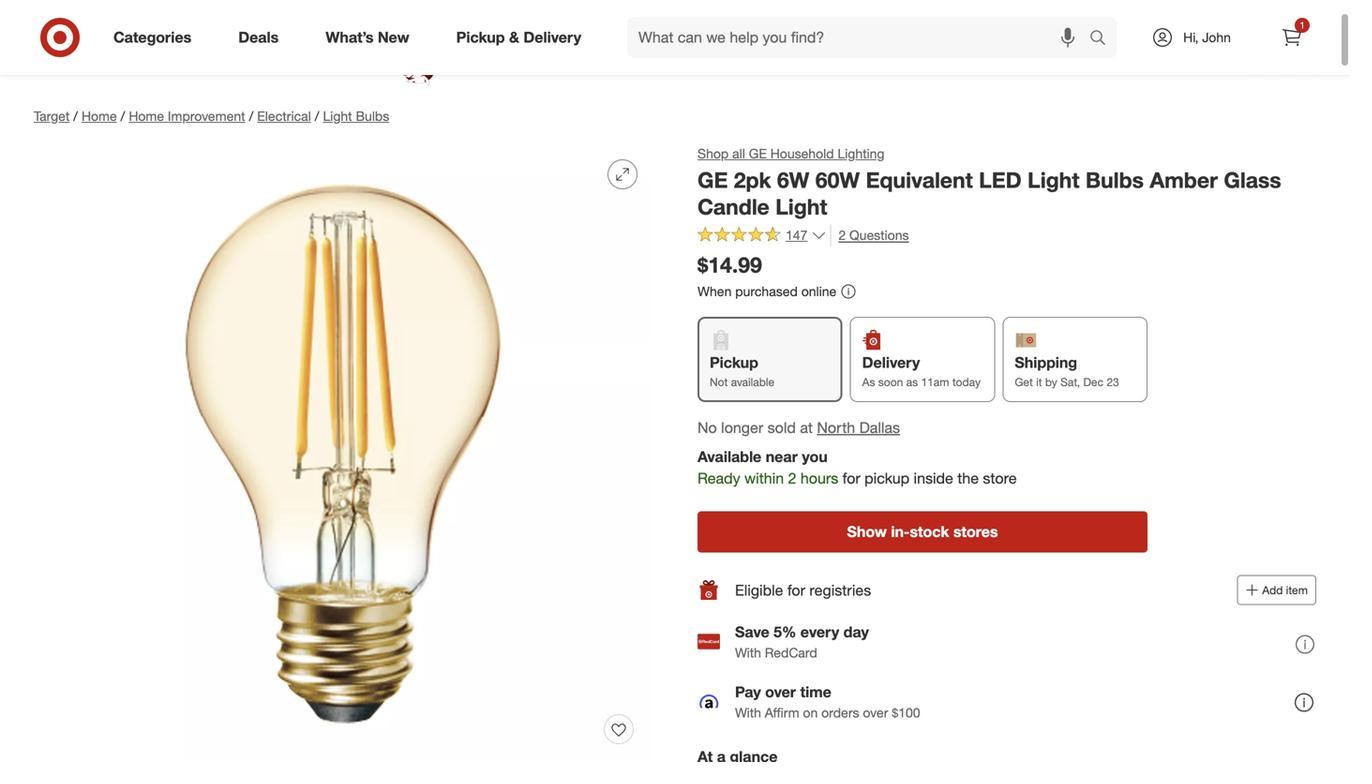 Task type: vqa. For each thing, say whether or not it's contained in the screenshot.


Task type: describe. For each thing, give the bounding box(es) containing it.
no
[[698, 419, 717, 437]]

improvement
[[168, 108, 245, 124]]

60w
[[816, 167, 860, 193]]

stores
[[954, 523, 998, 541]]

when purchased online
[[698, 283, 837, 300]]

&
[[509, 28, 520, 46]]

1 / from the left
[[73, 108, 78, 124]]

what's
[[326, 28, 374, 46]]

advertisement region
[[19, 43, 1332, 88]]

the
[[958, 469, 979, 488]]

shop all ge household lighting ge 2pk 6w 60w equivalent led light bulbs amber glass candle light
[[698, 145, 1282, 220]]

home improvement link
[[129, 108, 245, 124]]

what's new link
[[310, 17, 433, 58]]

item
[[1286, 584, 1308, 598]]

1 vertical spatial light
[[1028, 167, 1080, 193]]

ready
[[698, 469, 740, 488]]

3 / from the left
[[249, 108, 253, 124]]

glass
[[1224, 167, 1282, 193]]

pickup for not
[[710, 354, 759, 372]]

dallas
[[860, 419, 900, 437]]

11am
[[921, 375, 950, 389]]

inside
[[914, 469, 954, 488]]

questions
[[850, 227, 909, 243]]

2 home from the left
[[129, 108, 164, 124]]

0 vertical spatial light
[[323, 108, 352, 124]]

household
[[771, 145, 834, 162]]

as
[[862, 375, 875, 389]]

with inside "pay over time with affirm on orders over $100"
[[735, 705, 761, 721]]

147 link
[[698, 225, 827, 247]]

2 inside 2 questions link
[[839, 227, 846, 243]]

hours
[[801, 469, 839, 488]]

amber
[[1150, 167, 1218, 193]]

target link
[[34, 108, 70, 124]]

6w
[[777, 167, 810, 193]]

0 horizontal spatial ge
[[698, 167, 728, 193]]

0 horizontal spatial over
[[765, 683, 796, 701]]

all
[[733, 145, 745, 162]]

redcard
[[765, 645, 817, 661]]

5%
[[774, 623, 797, 641]]

1 horizontal spatial light
[[776, 194, 828, 220]]

2 questions
[[839, 227, 909, 243]]

when
[[698, 283, 732, 300]]

registries
[[810, 581, 871, 600]]

$100
[[892, 705, 920, 721]]

with inside save 5% every day with redcard
[[735, 645, 761, 661]]

bulbs inside "shop all ge household lighting ge 2pk 6w 60w equivalent led light bulbs amber glass candle light"
[[1086, 167, 1144, 193]]

purchased
[[735, 283, 798, 300]]

add item button
[[1237, 576, 1317, 606]]

get
[[1015, 375, 1033, 389]]

1
[[1300, 19, 1305, 31]]

2 / from the left
[[121, 108, 125, 124]]

pickup
[[865, 469, 910, 488]]

in-
[[891, 523, 910, 541]]

every
[[801, 623, 840, 641]]

not
[[710, 375, 728, 389]]

it
[[1036, 375, 1042, 389]]

orders
[[822, 705, 860, 721]]

show
[[847, 523, 887, 541]]

you
[[802, 448, 828, 466]]

available near you ready within 2 hours for pickup inside the store
[[698, 448, 1017, 488]]

add item
[[1263, 584, 1308, 598]]

dec
[[1084, 375, 1104, 389]]

affirm
[[765, 705, 800, 721]]

store
[[983, 469, 1017, 488]]

candle
[[698, 194, 770, 220]]

pickup & delivery link
[[440, 17, 605, 58]]

available
[[731, 375, 775, 389]]

sat,
[[1061, 375, 1080, 389]]

electrical link
[[257, 108, 311, 124]]

hi,
[[1184, 29, 1199, 45]]

shipping get it by sat, dec 23
[[1015, 354, 1119, 389]]

no longer sold at north dallas
[[698, 419, 900, 437]]

4 / from the left
[[315, 108, 319, 124]]

today
[[953, 375, 981, 389]]

$14.99
[[698, 252, 762, 278]]

stock
[[910, 523, 949, 541]]

show in-stock stores button
[[698, 512, 1148, 553]]

electrical
[[257, 108, 311, 124]]



Task type: locate. For each thing, give the bounding box(es) containing it.
delivery up soon
[[862, 354, 920, 372]]

save
[[735, 623, 770, 641]]

1 vertical spatial 2
[[788, 469, 797, 488]]

0 vertical spatial for
[[843, 469, 861, 488]]

0 horizontal spatial delivery
[[524, 28, 581, 46]]

time
[[800, 683, 832, 701]]

bulbs left amber
[[1086, 167, 1144, 193]]

sold
[[768, 419, 796, 437]]

pay over time with affirm on orders over $100
[[735, 683, 920, 721]]

2 inside available near you ready within 2 hours for pickup inside the store
[[788, 469, 797, 488]]

equivalent
[[866, 167, 973, 193]]

new
[[378, 28, 409, 46]]

/ left home link
[[73, 108, 78, 124]]

longer
[[721, 419, 764, 437]]

1 horizontal spatial home
[[129, 108, 164, 124]]

on
[[803, 705, 818, 721]]

eligible for registries
[[735, 581, 871, 600]]

1 horizontal spatial ge
[[749, 145, 767, 162]]

with down pay
[[735, 705, 761, 721]]

deals link
[[222, 17, 302, 58]]

0 vertical spatial pickup
[[456, 28, 505, 46]]

hi, john
[[1184, 29, 1231, 45]]

/ left electrical
[[249, 108, 253, 124]]

target / home / home improvement / electrical / light bulbs
[[34, 108, 389, 124]]

pickup up the not
[[710, 354, 759, 372]]

pickup for &
[[456, 28, 505, 46]]

pickup left &
[[456, 28, 505, 46]]

delivery right &
[[524, 28, 581, 46]]

at
[[800, 419, 813, 437]]

save 5% every day with redcard
[[735, 623, 869, 661]]

1 link
[[1272, 17, 1313, 58]]

north dallas button
[[817, 417, 900, 439]]

available
[[698, 448, 762, 466]]

0 horizontal spatial pickup
[[456, 28, 505, 46]]

home
[[82, 108, 117, 124], [129, 108, 164, 124]]

home right target 'link'
[[82, 108, 117, 124]]

1 horizontal spatial pickup
[[710, 354, 759, 372]]

1 horizontal spatial 2
[[839, 227, 846, 243]]

1 horizontal spatial over
[[863, 705, 888, 721]]

light right electrical link
[[323, 108, 352, 124]]

search button
[[1081, 17, 1126, 62]]

0 vertical spatial over
[[765, 683, 796, 701]]

/ right electrical
[[315, 108, 319, 124]]

1 vertical spatial pickup
[[710, 354, 759, 372]]

shipping
[[1015, 354, 1078, 372]]

0 horizontal spatial 2
[[788, 469, 797, 488]]

1 with from the top
[[735, 645, 761, 661]]

1 vertical spatial for
[[788, 581, 806, 600]]

delivery inside the delivery as soon as 11am today
[[862, 354, 920, 372]]

light right led
[[1028, 167, 1080, 193]]

for inside available near you ready within 2 hours for pickup inside the store
[[843, 469, 861, 488]]

0 horizontal spatial home
[[82, 108, 117, 124]]

1 horizontal spatial bulbs
[[1086, 167, 1144, 193]]

categories link
[[98, 17, 215, 58]]

2 vertical spatial light
[[776, 194, 828, 220]]

delivery
[[524, 28, 581, 46], [862, 354, 920, 372]]

as
[[907, 375, 918, 389]]

/
[[73, 108, 78, 124], [121, 108, 125, 124], [249, 108, 253, 124], [315, 108, 319, 124]]

show in-stock stores
[[847, 523, 998, 541]]

online
[[802, 283, 837, 300]]

2 with from the top
[[735, 705, 761, 721]]

categories
[[113, 28, 192, 46]]

near
[[766, 448, 798, 466]]

search
[[1081, 30, 1126, 48]]

delivery as soon as 11am today
[[862, 354, 981, 389]]

north
[[817, 419, 855, 437]]

1 home from the left
[[82, 108, 117, 124]]

1 vertical spatial with
[[735, 705, 761, 721]]

home link
[[82, 108, 117, 124]]

1 vertical spatial bulbs
[[1086, 167, 1144, 193]]

pickup
[[456, 28, 505, 46], [710, 354, 759, 372]]

within
[[745, 469, 784, 488]]

2
[[839, 227, 846, 243], [788, 469, 797, 488]]

add
[[1263, 584, 1283, 598]]

light down 6w
[[776, 194, 828, 220]]

0 vertical spatial delivery
[[524, 28, 581, 46]]

soon
[[879, 375, 903, 389]]

eligible
[[735, 581, 783, 600]]

for right eligible
[[788, 581, 806, 600]]

ge
[[749, 145, 767, 162], [698, 167, 728, 193]]

What can we help you find? suggestions appear below search field
[[627, 17, 1094, 58]]

john
[[1203, 29, 1231, 45]]

1 vertical spatial over
[[863, 705, 888, 721]]

bulbs
[[356, 108, 389, 124], [1086, 167, 1144, 193]]

bulbs down what's new link
[[356, 108, 389, 124]]

with down save on the right of the page
[[735, 645, 761, 661]]

/ right home link
[[121, 108, 125, 124]]

by
[[1046, 375, 1058, 389]]

2 left questions
[[839, 227, 846, 243]]

0 vertical spatial 2
[[839, 227, 846, 243]]

what's new
[[326, 28, 409, 46]]

ge 2pk 6w 60w equivalent led light bulbs amber glass candle light, 1 of 7 image
[[34, 144, 653, 762]]

0 horizontal spatial light
[[323, 108, 352, 124]]

with
[[735, 645, 761, 661], [735, 705, 761, 721]]

1 horizontal spatial for
[[843, 469, 861, 488]]

over up affirm
[[765, 683, 796, 701]]

pickup & delivery
[[456, 28, 581, 46]]

23
[[1107, 375, 1119, 389]]

1 vertical spatial ge
[[698, 167, 728, 193]]

0 horizontal spatial for
[[788, 581, 806, 600]]

2 horizontal spatial light
[[1028, 167, 1080, 193]]

1 horizontal spatial delivery
[[862, 354, 920, 372]]

for right hours
[[843, 469, 861, 488]]

2 down near
[[788, 469, 797, 488]]

147
[[786, 227, 808, 243]]

ge down shop
[[698, 167, 728, 193]]

light
[[323, 108, 352, 124], [1028, 167, 1080, 193], [776, 194, 828, 220]]

0 vertical spatial ge
[[749, 145, 767, 162]]

led
[[979, 167, 1022, 193]]

2pk
[[734, 167, 771, 193]]

over left $100
[[863, 705, 888, 721]]

pickup inside pickup & delivery link
[[456, 28, 505, 46]]

target
[[34, 108, 70, 124]]

1 vertical spatial delivery
[[862, 354, 920, 372]]

ge right all
[[749, 145, 767, 162]]

deals
[[238, 28, 279, 46]]

home right home link
[[129, 108, 164, 124]]

day
[[844, 623, 869, 641]]

0 vertical spatial bulbs
[[356, 108, 389, 124]]

0 vertical spatial with
[[735, 645, 761, 661]]

pickup inside the pickup not available
[[710, 354, 759, 372]]

light bulbs link
[[323, 108, 389, 124]]

lighting
[[838, 145, 885, 162]]

pickup not available
[[710, 354, 775, 389]]

pay
[[735, 683, 761, 701]]

0 horizontal spatial bulbs
[[356, 108, 389, 124]]



